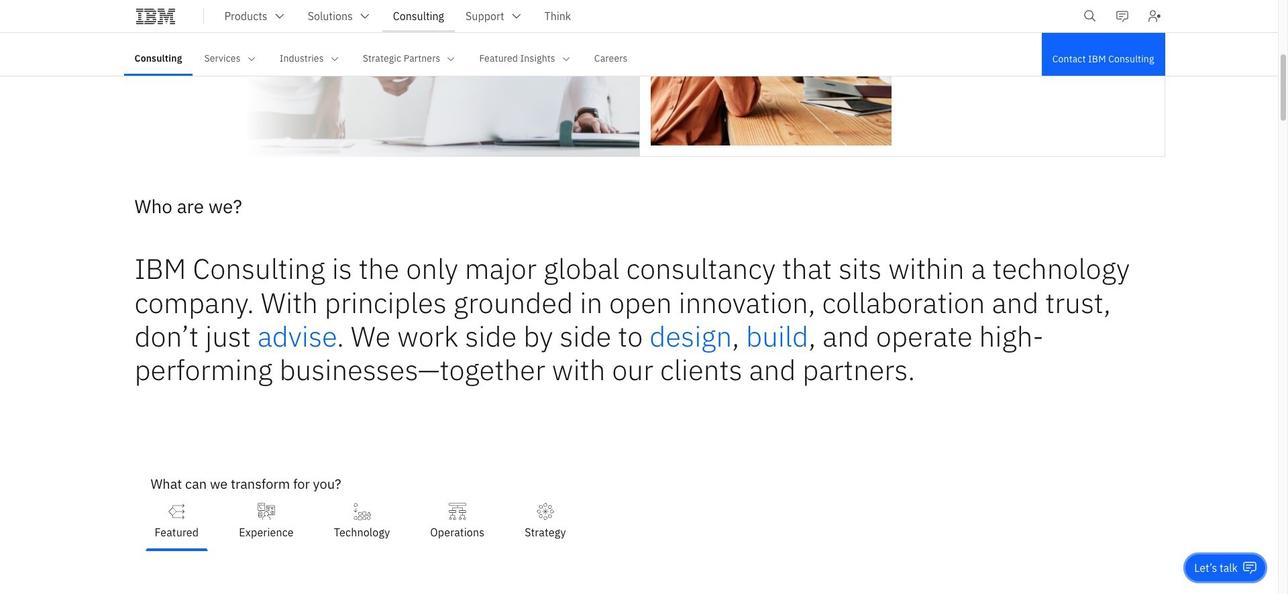 Task type: vqa. For each thing, say whether or not it's contained in the screenshot.
Your privacy choices element
no



Task type: locate. For each thing, give the bounding box(es) containing it.
let's talk element
[[1195, 561, 1239, 576]]



